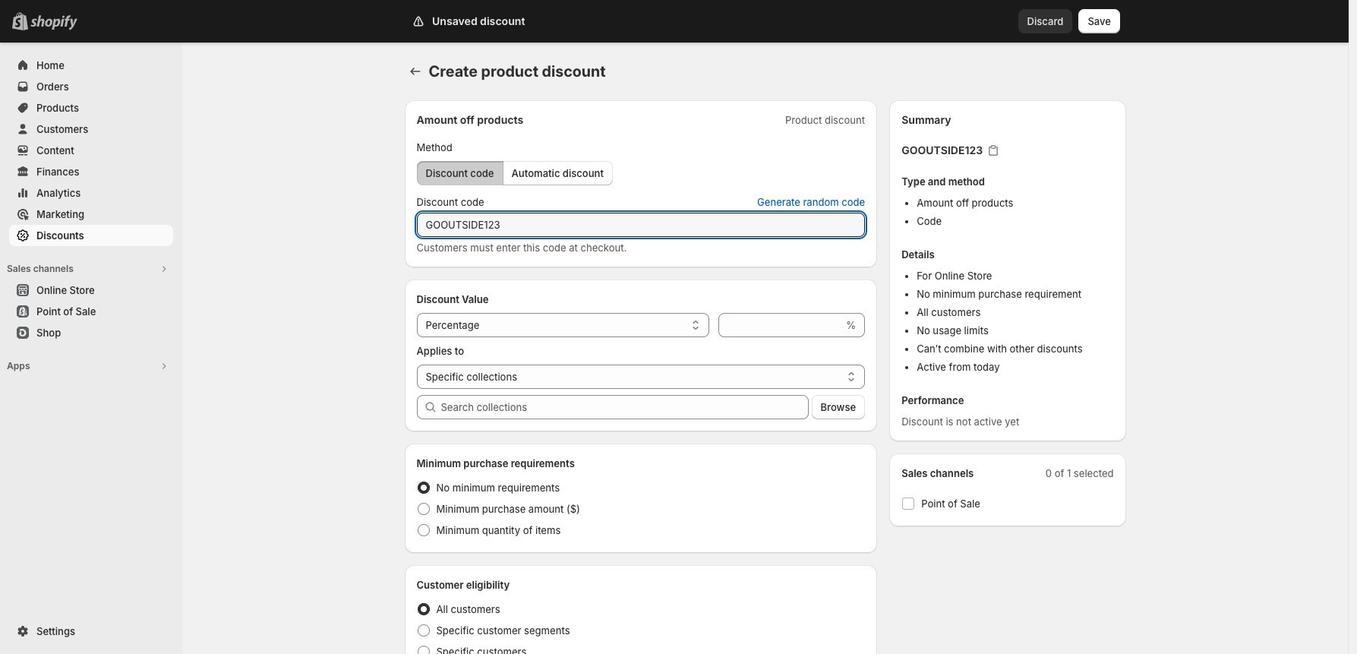 Task type: describe. For each thing, give the bounding box(es) containing it.
shopify image
[[30, 15, 77, 30]]

Search collections text field
[[441, 395, 809, 419]]



Task type: locate. For each thing, give the bounding box(es) containing it.
None text field
[[719, 313, 844, 337]]

None text field
[[417, 213, 865, 237]]



Task type: vqa. For each thing, say whether or not it's contained in the screenshot.
text field
yes



